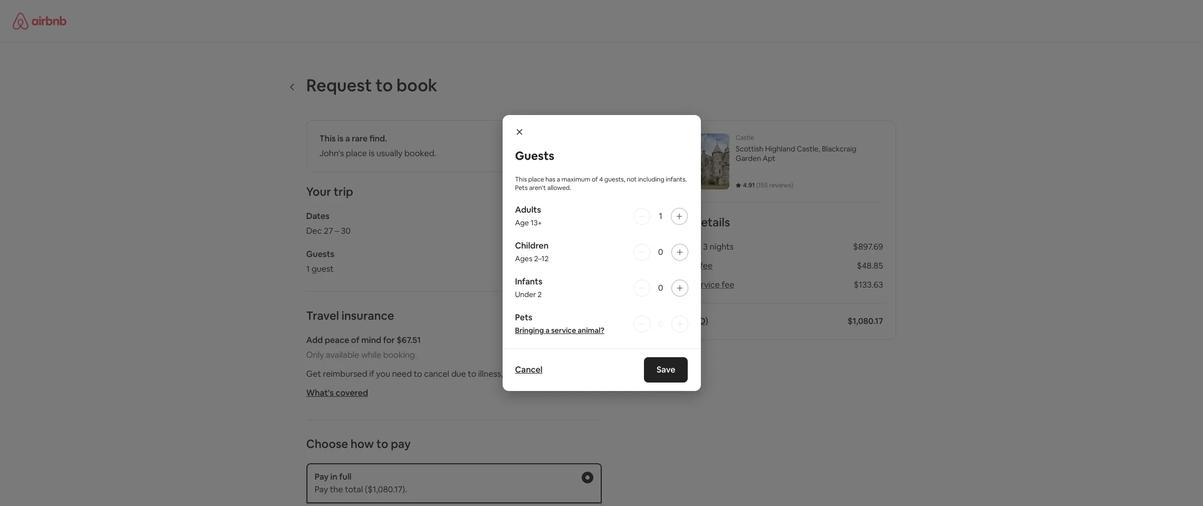 Task type: vqa. For each thing, say whether or not it's contained in the screenshot.
when
no



Task type: locate. For each thing, give the bounding box(es) containing it.
1 vertical spatial pay
[[315, 484, 328, 495]]

illness,
[[478, 368, 503, 379]]

of left mind
[[351, 335, 360, 346]]

this left aren't
[[515, 175, 527, 184]]

this up the john's
[[319, 133, 336, 144]]

a inside this is a rare find. john's place is usually booked.
[[345, 133, 350, 144]]

0 horizontal spatial fee
[[700, 260, 713, 271]]

place
[[346, 148, 367, 159], [528, 175, 544, 184]]

4
[[600, 175, 603, 184]]

request
[[306, 74, 372, 96]]

0 vertical spatial a
[[345, 133, 350, 144]]

1 vertical spatial fee
[[722, 279, 735, 290]]

guests up has
[[515, 148, 555, 163]]

to right need
[[414, 368, 422, 379]]

place left has
[[528, 175, 544, 184]]

highland
[[765, 144, 796, 154]]

total
[[345, 484, 363, 495]]

1 pets from the top
[[515, 184, 528, 192]]

fee down nights at the top right of the page
[[722, 279, 735, 290]]

0 for children
[[658, 246, 663, 257]]

guests
[[515, 148, 555, 163], [306, 249, 334, 260]]

0 vertical spatial pets
[[515, 184, 528, 192]]

a inside pets bringing a service animal?
[[546, 326, 550, 335]]

30
[[341, 225, 351, 236]]

0 vertical spatial place
[[346, 148, 367, 159]]

1 horizontal spatial 1
[[659, 211, 663, 222]]

to right the "due" at the left of page
[[468, 368, 476, 379]]

children
[[515, 240, 549, 251]]

1 horizontal spatial a
[[546, 326, 550, 335]]

this is a rare find. john's place is usually booked.
[[319, 133, 436, 159]]

get reimbursed if you need to cancel due to illness, flight delays, and more.
[[306, 368, 595, 379]]

1 horizontal spatial place
[[528, 175, 544, 184]]

travel insurance
[[306, 308, 394, 323]]

is up the john's
[[338, 133, 344, 144]]

trip
[[334, 184, 353, 199]]

dec
[[306, 225, 322, 236]]

castle,
[[797, 144, 821, 154]]

only
[[306, 349, 324, 360]]

group containing children
[[515, 240, 688, 264]]

0 horizontal spatial 1
[[306, 263, 310, 274]]

guest
[[312, 263, 334, 274]]

has
[[546, 175, 556, 184]]

0 vertical spatial 0
[[658, 246, 663, 257]]

including
[[638, 175, 665, 184]]

details
[[694, 215, 730, 230]]

$1,080.17
[[848, 316, 884, 327]]

guests up guest
[[306, 249, 334, 260]]

pay left the the
[[315, 484, 328, 495]]

pets left aren't
[[515, 184, 528, 192]]

and
[[556, 368, 570, 379]]

1 vertical spatial this
[[515, 175, 527, 184]]

usually
[[377, 148, 403, 159]]

book
[[397, 74, 438, 96]]

request to book
[[306, 74, 438, 96]]

rare
[[352, 133, 368, 144]]

2
[[538, 290, 542, 299]]

0 vertical spatial pay
[[315, 471, 329, 482]]

1 vertical spatial 1
[[306, 263, 310, 274]]

$48.85
[[857, 260, 884, 271]]

guests inside dialog
[[515, 148, 555, 163]]

your
[[306, 184, 331, 199]]

fee down 3
[[700, 260, 713, 271]]

2 0 from the top
[[658, 282, 663, 293]]

1 horizontal spatial service
[[692, 279, 720, 290]]

0 vertical spatial of
[[592, 175, 598, 184]]

0 horizontal spatial a
[[345, 133, 350, 144]]

1 vertical spatial a
[[557, 175, 560, 184]]

the
[[330, 484, 343, 495]]

infants.
[[666, 175, 687, 184]]

choose how to pay
[[306, 436, 411, 451]]

service
[[692, 279, 720, 290], [551, 326, 576, 335]]

0 vertical spatial service
[[692, 279, 720, 290]]

1 vertical spatial pets
[[515, 312, 533, 323]]

0 for infants
[[658, 282, 663, 293]]

adults
[[515, 204, 541, 215]]

0 left "total" at right bottom
[[658, 318, 663, 329]]

1 vertical spatial place
[[528, 175, 544, 184]]

more.
[[572, 368, 595, 379]]

a right bringing
[[546, 326, 550, 335]]

while
[[361, 349, 381, 360]]

0 left $299.23
[[658, 246, 663, 257]]

2 horizontal spatial a
[[557, 175, 560, 184]]

0 vertical spatial this
[[319, 133, 336, 144]]

pay left 'in'
[[315, 471, 329, 482]]

–
[[335, 225, 339, 236]]

your trip
[[306, 184, 353, 199]]

1 0 from the top
[[658, 246, 663, 257]]

$67.51
[[397, 335, 421, 346]]

pay in full pay the total ($1,080.17).
[[315, 471, 407, 495]]

to
[[376, 74, 393, 96], [414, 368, 422, 379], [468, 368, 476, 379], [377, 436, 388, 451]]

airbnb service fee button
[[664, 279, 735, 290]]

1 vertical spatial of
[[351, 335, 360, 346]]

2 vertical spatial a
[[546, 326, 550, 335]]

1 vertical spatial 0
[[658, 282, 663, 293]]

$299.23 x 3 nights
[[664, 241, 734, 252]]

2 pets from the top
[[515, 312, 533, 323]]

2 group from the top
[[515, 240, 688, 264]]

this inside 'this place has a maximum of 4 guests, not including infants. pets aren't allowed.'
[[515, 175, 527, 184]]

under
[[515, 290, 536, 299]]

1 group from the top
[[515, 204, 688, 228]]

group
[[515, 204, 688, 228], [515, 240, 688, 264], [515, 276, 688, 300], [515, 312, 688, 336]]

this inside this is a rare find. john's place is usually booked.
[[319, 133, 336, 144]]

1 horizontal spatial this
[[515, 175, 527, 184]]

of inside 'this place has a maximum of 4 guests, not including infants. pets aren't allowed.'
[[592, 175, 598, 184]]

1 horizontal spatial of
[[592, 175, 598, 184]]

2 vertical spatial 0
[[658, 318, 663, 329]]

0 vertical spatial 1
[[659, 211, 663, 222]]

group containing infants
[[515, 276, 688, 300]]

a left rare at the top left
[[345, 133, 350, 144]]

cleaning
[[664, 260, 698, 271]]

this
[[319, 133, 336, 144], [515, 175, 527, 184]]

pay
[[391, 436, 411, 451]]

3
[[703, 241, 708, 252]]

price details
[[664, 215, 730, 230]]

service left 'animal?'
[[551, 326, 576, 335]]

place down rare at the top left
[[346, 148, 367, 159]]

is down "find."
[[369, 148, 375, 159]]

4 group from the top
[[515, 312, 688, 336]]

a right has
[[557, 175, 560, 184]]

castle
[[736, 133, 755, 142]]

fee
[[700, 260, 713, 271], [722, 279, 735, 290]]

place inside 'this place has a maximum of 4 guests, not including infants. pets aren't allowed.'
[[528, 175, 544, 184]]

booked.
[[405, 148, 436, 159]]

save
[[657, 364, 676, 375]]

of left 4
[[592, 175, 598, 184]]

1 vertical spatial guests
[[306, 249, 334, 260]]

dates dec 27 – 30
[[306, 211, 351, 236]]

1 left price
[[659, 211, 663, 222]]

0 for pets
[[658, 318, 663, 329]]

0 horizontal spatial this
[[319, 133, 336, 144]]

garden
[[736, 154, 761, 163]]

reviews
[[770, 181, 792, 189]]

aren't
[[529, 184, 546, 192]]

0 left airbnb
[[658, 282, 663, 293]]

3 0 from the top
[[658, 318, 663, 329]]

None radio
[[582, 472, 593, 483]]

pets inside pets bringing a service animal?
[[515, 312, 533, 323]]

155
[[759, 181, 768, 189]]

price
[[664, 215, 692, 230]]

13+
[[531, 218, 542, 227]]

0 vertical spatial guests
[[515, 148, 555, 163]]

pets up bringing
[[515, 312, 533, 323]]

infants under 2
[[515, 276, 543, 299]]

0 horizontal spatial guests
[[306, 249, 334, 260]]

1 vertical spatial service
[[551, 326, 576, 335]]

is
[[338, 133, 344, 144], [369, 148, 375, 159]]

1 left guest
[[306, 263, 310, 274]]

1 vertical spatial is
[[369, 148, 375, 159]]

1 horizontal spatial guests
[[515, 148, 555, 163]]

0 horizontal spatial service
[[551, 326, 576, 335]]

0 horizontal spatial is
[[338, 133, 344, 144]]

age
[[515, 218, 529, 227]]

pets
[[515, 184, 528, 192], [515, 312, 533, 323]]

0 horizontal spatial place
[[346, 148, 367, 159]]

service down cleaning fee button
[[692, 279, 720, 290]]

0
[[658, 246, 663, 257], [658, 282, 663, 293], [658, 318, 663, 329]]

0 horizontal spatial of
[[351, 335, 360, 346]]

3 group from the top
[[515, 276, 688, 300]]

flight
[[505, 368, 525, 379]]



Task type: describe. For each thing, give the bounding box(es) containing it.
total (usd)
[[664, 316, 709, 327]]

adults age 13+
[[515, 204, 542, 227]]

cancel
[[424, 368, 450, 379]]

bringing a service animal? button
[[515, 325, 605, 336]]

choose
[[306, 436, 348, 451]]

a for this
[[345, 133, 350, 144]]

guests,
[[605, 175, 626, 184]]

1 pay from the top
[[315, 471, 329, 482]]

you
[[376, 368, 390, 379]]

not
[[627, 175, 637, 184]]

4.91 ( 155 reviews )
[[743, 181, 794, 189]]

$299.23
[[664, 241, 695, 252]]

find.
[[370, 133, 387, 144]]

dates
[[306, 211, 330, 222]]

back image
[[288, 83, 297, 91]]

2–12
[[534, 254, 549, 263]]

allowed.
[[548, 184, 572, 192]]

in
[[330, 471, 337, 482]]

add peace of mind for $67.51 only available while booking.
[[306, 335, 421, 360]]

place inside this is a rare find. john's place is usually booked.
[[346, 148, 367, 159]]

)
[[792, 181, 794, 189]]

this for this is a rare find. john's place is usually booked.
[[319, 133, 336, 144]]

if
[[369, 368, 374, 379]]

due
[[451, 368, 466, 379]]

2 pay from the top
[[315, 484, 328, 495]]

(
[[757, 181, 759, 189]]

a for pets
[[546, 326, 550, 335]]

pets inside 'this place has a maximum of 4 guests, not including infants. pets aren't allowed.'
[[515, 184, 528, 192]]

reimbursed
[[323, 368, 368, 379]]

get
[[306, 368, 321, 379]]

guests dialog
[[503, 115, 701, 391]]

1 horizontal spatial fee
[[722, 279, 735, 290]]

group containing pets
[[515, 312, 688, 336]]

scottish
[[736, 144, 764, 154]]

service inside pets bringing a service animal?
[[551, 326, 576, 335]]

1 horizontal spatial is
[[369, 148, 375, 159]]

cleaning fee
[[664, 260, 713, 271]]

animal?
[[578, 326, 605, 335]]

infants
[[515, 276, 543, 287]]

$897.69
[[854, 241, 884, 252]]

what's covered button
[[306, 387, 368, 398]]

children ages 2–12
[[515, 240, 549, 263]]

of inside add peace of mind for $67.51 only available while booking.
[[351, 335, 360, 346]]

a inside 'this place has a maximum of 4 guests, not including infants. pets aren't allowed.'
[[557, 175, 560, 184]]

$133.63
[[854, 279, 884, 290]]

group containing adults
[[515, 204, 688, 228]]

to left "pay"
[[377, 436, 388, 451]]

insurance
[[342, 308, 394, 323]]

to left book
[[376, 74, 393, 96]]

1 inside guests dialog
[[659, 211, 663, 222]]

full
[[339, 471, 352, 482]]

blackcraig
[[822, 144, 857, 154]]

airbnb
[[664, 279, 691, 290]]

what's covered
[[306, 387, 368, 398]]

cancel
[[515, 364, 543, 375]]

available
[[326, 349, 359, 360]]

0 vertical spatial fee
[[700, 260, 713, 271]]

for
[[383, 335, 395, 346]]

add
[[306, 335, 323, 346]]

this place has a maximum of 4 guests, not including infants. pets aren't allowed.
[[515, 175, 687, 192]]

x
[[697, 241, 702, 252]]

airbnb service fee
[[664, 279, 735, 290]]

maximum
[[562, 175, 591, 184]]

castle scottish highland castle, blackcraig garden apt
[[736, 133, 857, 163]]

delays,
[[527, 368, 554, 379]]

mind
[[361, 335, 381, 346]]

cancel button
[[515, 364, 543, 375]]

peace
[[325, 335, 349, 346]]

1 inside guests 1 guest
[[306, 263, 310, 274]]

need
[[392, 368, 412, 379]]

nights
[[710, 241, 734, 252]]

27
[[324, 225, 333, 236]]

guests for guests
[[515, 148, 555, 163]]

how
[[351, 436, 374, 451]]

4.91
[[743, 181, 755, 189]]

total
[[664, 316, 684, 327]]

bringing
[[515, 326, 544, 335]]

travel
[[306, 308, 339, 323]]

this for this place has a maximum of 4 guests, not including infants. pets aren't allowed.
[[515, 175, 527, 184]]

john's
[[319, 148, 344, 159]]

(usd) button
[[686, 316, 709, 327]]

ages
[[515, 254, 533, 263]]

0 vertical spatial is
[[338, 133, 344, 144]]

pets bringing a service animal?
[[515, 312, 605, 335]]

booking.
[[383, 349, 417, 360]]

guests for guests 1 guest
[[306, 249, 334, 260]]

cleaning fee button
[[664, 260, 713, 271]]

apt
[[763, 154, 776, 163]]



